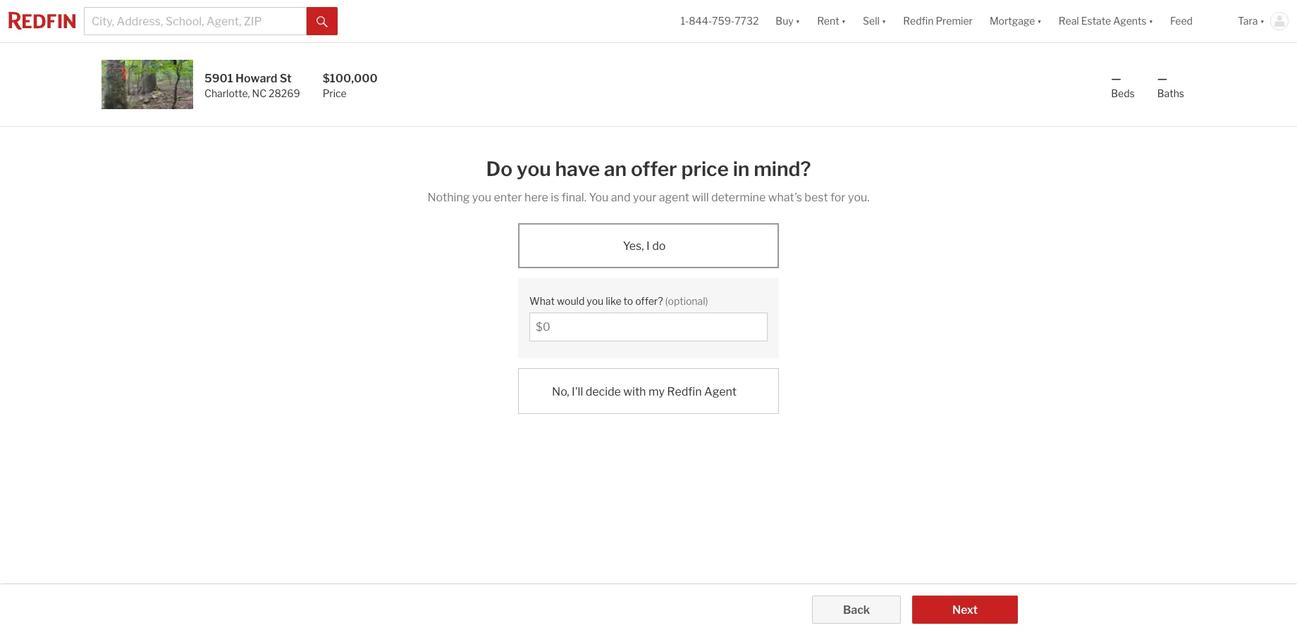 Task type: locate. For each thing, give the bounding box(es) containing it.
estate
[[1081, 15, 1111, 27]]

6 ▾ from the left
[[1260, 15, 1265, 27]]

0 vertical spatial redfin
[[903, 15, 934, 27]]

▾
[[796, 15, 800, 27], [842, 15, 846, 27], [882, 15, 887, 27], [1037, 15, 1042, 27], [1149, 15, 1154, 27], [1260, 15, 1265, 27]]

mortgage ▾ button
[[981, 0, 1050, 42]]

yes, i do
[[623, 240, 666, 253]]

like
[[606, 296, 622, 308]]

— up the baths
[[1158, 72, 1168, 85]]

▾ inside buy ▾ dropdown button
[[796, 15, 800, 27]]

▾ right mortgage
[[1037, 15, 1042, 27]]

0 horizontal spatial —
[[1111, 72, 1122, 85]]

next button
[[912, 597, 1018, 625]]

price
[[681, 157, 729, 181]]

final.
[[562, 191, 587, 204]]

for
[[831, 191, 846, 204]]

1-844-759-7732
[[681, 15, 759, 27]]

1 ▾ from the left
[[796, 15, 800, 27]]

have
[[555, 157, 600, 181]]

would
[[557, 296, 585, 308]]

▾ right rent
[[842, 15, 846, 27]]

you left enter
[[472, 191, 492, 204]]

5 ▾ from the left
[[1149, 15, 1154, 27]]

redfin
[[903, 15, 934, 27], [667, 385, 702, 399]]

▾ inside sell ▾ dropdown button
[[882, 15, 887, 27]]

enter
[[494, 191, 522, 204]]

,
[[248, 87, 250, 99]]

sell ▾
[[863, 15, 887, 27]]

you left like
[[587, 296, 604, 308]]

1 vertical spatial redfin
[[667, 385, 702, 399]]

— for — baths
[[1158, 72, 1168, 85]]

sell ▾ button
[[863, 0, 887, 42]]

rent ▾
[[817, 15, 846, 27]]

1 — from the left
[[1111, 72, 1122, 85]]

redfin left 'premier' in the right top of the page
[[903, 15, 934, 27]]

st
[[280, 72, 292, 85]]

rent ▾ button
[[817, 0, 846, 42]]

— for — beds
[[1111, 72, 1122, 85]]

$0 text field
[[536, 321, 762, 334]]

i'll
[[572, 385, 583, 399]]

rent
[[817, 15, 839, 27]]

1 horizontal spatial —
[[1158, 72, 1168, 85]]

feed
[[1170, 15, 1193, 27]]

5901
[[204, 72, 233, 85]]

and
[[611, 191, 631, 204]]

— inside — baths
[[1158, 72, 1168, 85]]

feed button
[[1162, 0, 1230, 42]]

sell ▾ button
[[855, 0, 895, 42]]

▾ inside real estate agents ▾ link
[[1149, 15, 1154, 27]]

no,
[[552, 385, 569, 399]]

—
[[1111, 72, 1122, 85], [1158, 72, 1168, 85]]

your
[[633, 191, 657, 204]]

an
[[604, 157, 627, 181]]

offer
[[631, 157, 677, 181]]

— up beds
[[1111, 72, 1122, 85]]

do
[[652, 240, 666, 253]]

agent
[[659, 191, 690, 204]]

real
[[1059, 15, 1079, 27]]

2 vertical spatial you
[[587, 296, 604, 308]]

submit search image
[[317, 16, 328, 27]]

mind?
[[754, 157, 811, 181]]

▾ right tara
[[1260, 15, 1265, 27]]

buy ▾ button
[[776, 0, 800, 42]]

mortgage
[[990, 15, 1035, 27]]

— inside — beds
[[1111, 72, 1122, 85]]

my
[[649, 385, 665, 399]]

you up here
[[517, 157, 551, 181]]

▾ inside mortgage ▾ dropdown button
[[1037, 15, 1042, 27]]

4 ▾ from the left
[[1037, 15, 1042, 27]]

you
[[517, 157, 551, 181], [472, 191, 492, 204], [587, 296, 604, 308]]

▾ right buy
[[796, 15, 800, 27]]

▾ right sell
[[882, 15, 887, 27]]

nc
[[252, 87, 267, 99]]

agent
[[704, 385, 737, 399]]

2 ▾ from the left
[[842, 15, 846, 27]]

tara
[[1238, 15, 1258, 27]]

0 horizontal spatial you
[[472, 191, 492, 204]]

1 vertical spatial you
[[472, 191, 492, 204]]

▾ for rent ▾
[[842, 15, 846, 27]]

▾ right agents
[[1149, 15, 1154, 27]]

1 horizontal spatial you
[[517, 157, 551, 181]]

is
[[551, 191, 559, 204]]

5901 howard st charlotte , nc 28269
[[204, 72, 300, 99]]

buy ▾
[[776, 15, 800, 27]]

howard
[[235, 72, 277, 85]]

offer?
[[635, 296, 663, 308]]

▾ for mortgage ▾
[[1037, 15, 1042, 27]]

$100,000
[[323, 72, 378, 85]]

best
[[805, 191, 828, 204]]

3 ▾ from the left
[[882, 15, 887, 27]]

baths
[[1158, 87, 1185, 99]]

2 — from the left
[[1158, 72, 1168, 85]]

▾ inside rent ▾ dropdown button
[[842, 15, 846, 27]]

(optional)
[[665, 296, 708, 308]]

1 horizontal spatial redfin
[[903, 15, 934, 27]]

— baths
[[1158, 72, 1185, 99]]

$100,000 price
[[323, 72, 378, 99]]

real estate agents ▾
[[1059, 15, 1154, 27]]

redfin right my
[[667, 385, 702, 399]]

0 vertical spatial you
[[517, 157, 551, 181]]



Task type: vqa. For each thing, say whether or not it's contained in the screenshot.
the rightmost 1.10M
no



Task type: describe. For each thing, give the bounding box(es) containing it.
you for do
[[517, 157, 551, 181]]

next
[[953, 604, 978, 618]]

28269
[[269, 87, 300, 99]]

City, Address, School, Agent, ZIP search field
[[84, 7, 307, 35]]

back button
[[812, 597, 901, 625]]

real estate agents ▾ link
[[1059, 0, 1154, 42]]

nothing you enter here is final. you and your agent will determine what's best for you.
[[428, 191, 870, 204]]

redfin premier
[[903, 15, 973, 27]]

will
[[692, 191, 709, 204]]

you for nothing
[[472, 191, 492, 204]]

agents
[[1113, 15, 1147, 27]]

mortgage ▾
[[990, 15, 1042, 27]]

redfin inside button
[[903, 15, 934, 27]]

mortgage ▾ button
[[990, 0, 1042, 42]]

do you have an offer price in mind?
[[486, 157, 811, 181]]

▾ for sell ▾
[[882, 15, 887, 27]]

— beds
[[1111, 72, 1135, 99]]

what would you like to offer? (optional)
[[530, 296, 708, 308]]

what
[[530, 296, 555, 308]]

7732
[[735, 15, 759, 27]]

▾ for buy ▾
[[796, 15, 800, 27]]

with
[[624, 385, 646, 399]]

to
[[624, 296, 633, 308]]

what's
[[768, 191, 802, 204]]

redfin premier button
[[895, 0, 981, 42]]

tara ▾
[[1238, 15, 1265, 27]]

nothing
[[428, 191, 470, 204]]

charlotte
[[204, 87, 248, 99]]

2 horizontal spatial you
[[587, 296, 604, 308]]

buy
[[776, 15, 794, 27]]

sell
[[863, 15, 880, 27]]

beds
[[1111, 87, 1135, 99]]

back
[[843, 604, 870, 618]]

yes,
[[623, 240, 644, 253]]

1-844-759-7732 link
[[681, 15, 759, 27]]

844-
[[689, 15, 712, 27]]

do
[[486, 157, 513, 181]]

here
[[525, 191, 549, 204]]

1-
[[681, 15, 689, 27]]

you
[[589, 191, 609, 204]]

do you have an offer price in mind?. required field. element
[[428, 149, 870, 184]]

determine
[[711, 191, 766, 204]]

no, i'll decide with my redfin agent
[[552, 385, 737, 399]]

decide
[[586, 385, 621, 399]]

i
[[647, 240, 650, 253]]

0 horizontal spatial redfin
[[667, 385, 702, 399]]

759-
[[712, 15, 735, 27]]

▾ for tara ▾
[[1260, 15, 1265, 27]]

in
[[733, 157, 750, 181]]

you.
[[848, 191, 870, 204]]

real estate agents ▾ button
[[1050, 0, 1162, 42]]

buy ▾ button
[[767, 0, 809, 42]]

price
[[323, 87, 347, 99]]

premier
[[936, 15, 973, 27]]

rent ▾ button
[[809, 0, 855, 42]]



